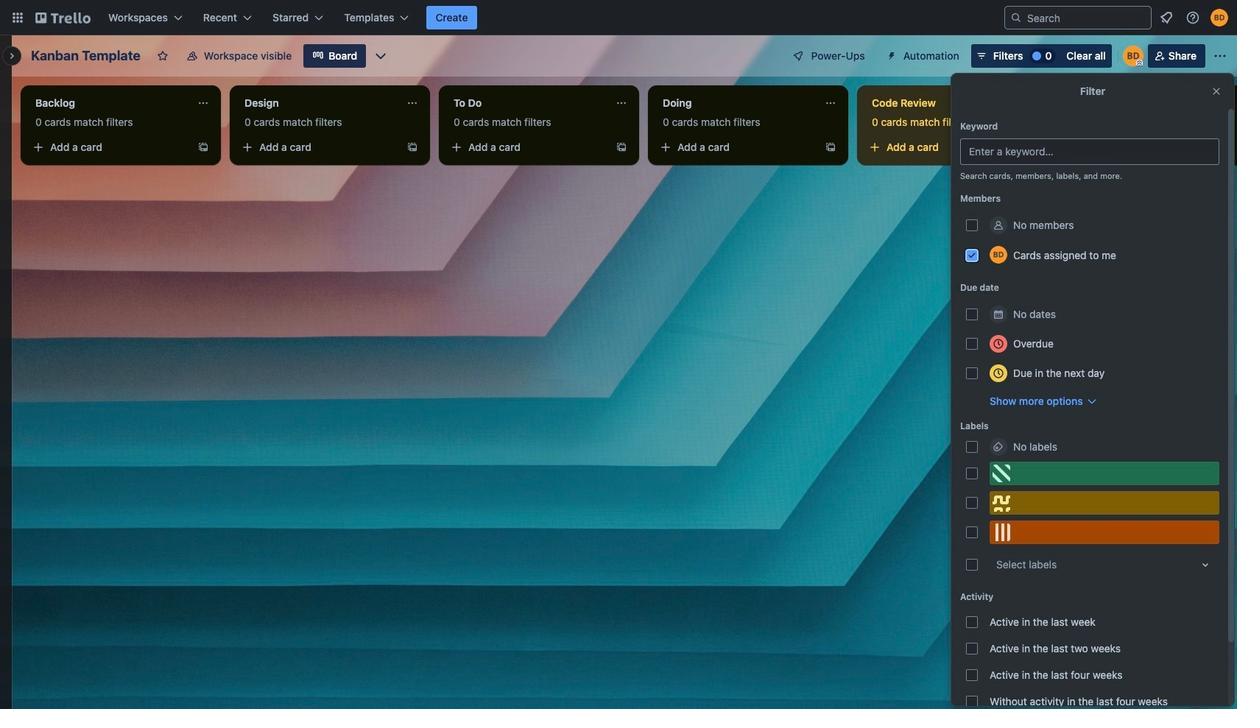 Task type: describe. For each thing, give the bounding box(es) containing it.
Search field
[[1005, 6, 1152, 29]]

2 create from template… image from the left
[[1035, 141, 1046, 153]]

this member is an admin of this board. image
[[1137, 60, 1143, 66]]

1 vertical spatial barb dwyer (barbdwyer3) image
[[1123, 46, 1144, 66]]

3 create from template… image from the left
[[825, 141, 837, 153]]

color: yellow, title: none element
[[990, 491, 1220, 515]]

color: green, title: none element
[[990, 462, 1220, 486]]

0 notifications image
[[1158, 9, 1176, 27]]

1 create from template… image from the left
[[197, 141, 209, 153]]

star or unstar board image
[[157, 50, 169, 62]]

0 horizontal spatial barb dwyer (barbdwyer3) image
[[990, 246, 1008, 264]]

2 horizontal spatial barb dwyer (barbdwyer3) image
[[1211, 9, 1229, 27]]

search image
[[1011, 12, 1023, 24]]

open information menu image
[[1186, 10, 1201, 25]]



Task type: vqa. For each thing, say whether or not it's contained in the screenshot.
bottom Add reaction icon
no



Task type: locate. For each thing, give the bounding box(es) containing it.
1 create from template… image from the left
[[407, 141, 419, 153]]

1 horizontal spatial create from template… image
[[616, 141, 628, 153]]

create from template… image
[[197, 141, 209, 153], [1035, 141, 1046, 153]]

open image
[[1197, 556, 1215, 574]]

Enter a keyword… text field
[[961, 139, 1220, 165]]

1 horizontal spatial barb dwyer (barbdwyer3) image
[[1123, 46, 1144, 66]]

color: orange, title: none element
[[990, 521, 1220, 545]]

None text field
[[236, 91, 401, 115], [654, 91, 819, 115], [236, 91, 401, 115], [654, 91, 819, 115]]

barb dwyer (barbdwyer3) image
[[1211, 9, 1229, 27], [1123, 46, 1144, 66], [990, 246, 1008, 264]]

primary element
[[0, 0, 1238, 35]]

show menu image
[[1214, 49, 1228, 63]]

2 create from template… image from the left
[[616, 141, 628, 153]]

2 vertical spatial barb dwyer (barbdwyer3) image
[[990, 246, 1008, 264]]

customize views image
[[374, 49, 389, 63]]

None search field
[[1005, 6, 1152, 29]]

close popover image
[[1211, 85, 1223, 97]]

0 horizontal spatial create from template… image
[[407, 141, 419, 153]]

Board name text field
[[24, 44, 148, 68]]

0 vertical spatial barb dwyer (barbdwyer3) image
[[1211, 9, 1229, 27]]

2 horizontal spatial create from template… image
[[825, 141, 837, 153]]

0 horizontal spatial create from template… image
[[197, 141, 209, 153]]

None text field
[[27, 91, 192, 115], [445, 91, 610, 115], [864, 91, 998, 115], [1073, 91, 1238, 115], [997, 558, 1000, 573], [27, 91, 192, 115], [445, 91, 610, 115], [864, 91, 998, 115], [1073, 91, 1238, 115], [997, 558, 1000, 573]]

back to home image
[[35, 6, 91, 29]]

1 horizontal spatial create from template… image
[[1035, 141, 1046, 153]]

create from template… image
[[407, 141, 419, 153], [616, 141, 628, 153], [825, 141, 837, 153]]

none search field inside primary element
[[1005, 6, 1152, 29]]



